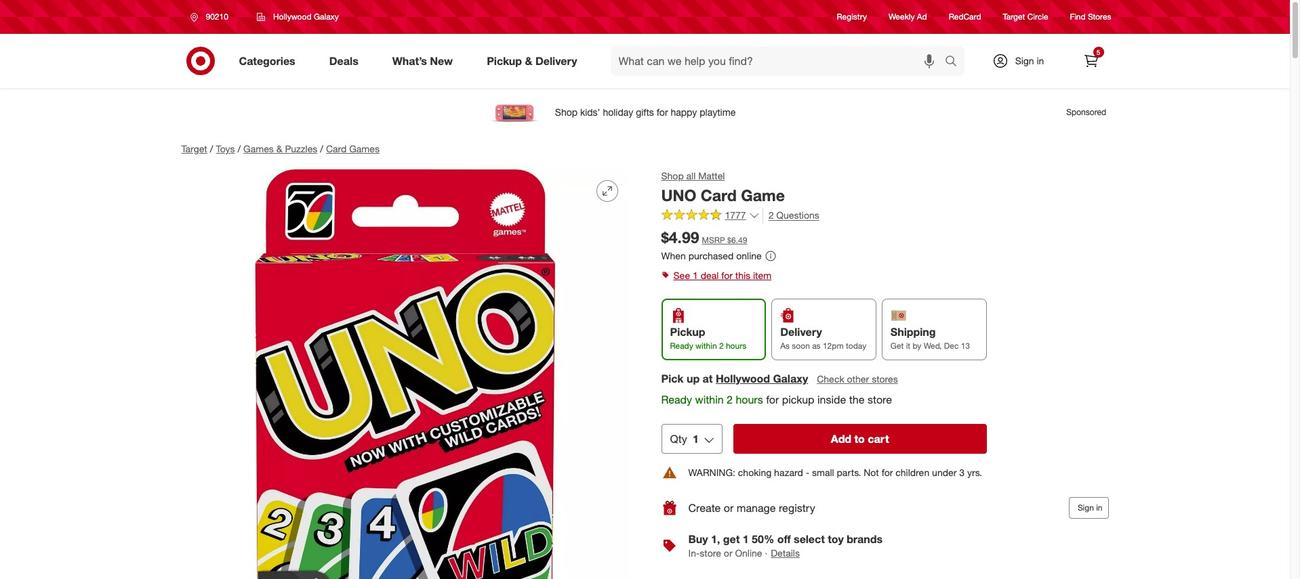 Task type: vqa. For each thing, say whether or not it's contained in the screenshot.
everyone's
no



Task type: locate. For each thing, give the bounding box(es) containing it.
other
[[847, 374, 869, 385]]

2 down pick up at hollywood galaxy
[[727, 393, 733, 407]]

1 vertical spatial sign in
[[1078, 503, 1103, 513]]

1 vertical spatial sign
[[1078, 503, 1094, 513]]

1 horizontal spatial galaxy
[[773, 372, 808, 386]]

1 horizontal spatial sign in
[[1078, 503, 1103, 513]]

2 inside 2 questions link
[[768, 209, 774, 221]]

1 horizontal spatial in
[[1096, 503, 1103, 513]]

off
[[777, 533, 791, 547]]

5
[[1097, 48, 1100, 56]]

1 horizontal spatial card
[[701, 186, 737, 205]]

0 horizontal spatial games
[[243, 143, 274, 155]]

0 horizontal spatial sign in
[[1015, 55, 1044, 66]]

add to cart button
[[733, 424, 987, 454]]

store down "stores"
[[868, 393, 892, 407]]

sign inside button
[[1078, 503, 1094, 513]]

0 horizontal spatial target
[[181, 143, 207, 155]]

2 vertical spatial for
[[882, 467, 893, 479]]

0 horizontal spatial in
[[1037, 55, 1044, 66]]

1 vertical spatial or
[[724, 548, 732, 560]]

galaxy up pickup
[[773, 372, 808, 386]]

see 1 deal for this item
[[673, 270, 772, 281]]

hours down hollywood galaxy button
[[736, 393, 763, 407]]

0 vertical spatial galaxy
[[314, 12, 339, 22]]

1 horizontal spatial for
[[766, 393, 779, 407]]

store
[[868, 393, 892, 407], [700, 548, 721, 560]]

pickup
[[487, 54, 522, 68], [670, 326, 705, 339]]

2 horizontal spatial for
[[882, 467, 893, 479]]

0 horizontal spatial sign
[[1015, 55, 1034, 66]]

shop all mattel uno card game
[[661, 170, 785, 205]]

/ right toys link
[[238, 143, 241, 155]]

0 vertical spatial 1
[[693, 270, 698, 281]]

qty
[[670, 433, 687, 446]]

up
[[687, 372, 700, 386]]

ready inside pickup ready within 2 hours
[[670, 341, 693, 351]]

0 horizontal spatial &
[[276, 143, 282, 155]]

2 games from the left
[[349, 143, 380, 155]]

pickup up up
[[670, 326, 705, 339]]

2 horizontal spatial /
[[320, 143, 323, 155]]

0 horizontal spatial for
[[721, 270, 733, 281]]

yrs.
[[967, 467, 982, 479]]

galaxy
[[314, 12, 339, 22], [773, 372, 808, 386]]

90210
[[206, 12, 228, 22]]

target left toys
[[181, 143, 207, 155]]

the
[[849, 393, 865, 407]]

∙
[[765, 548, 768, 560]]

1 horizontal spatial /
[[238, 143, 241, 155]]

1 vertical spatial ready
[[661, 393, 692, 407]]

see 1 deal for this item link
[[661, 267, 1109, 286]]

deal
[[701, 270, 719, 281]]

games & puzzles link
[[243, 143, 317, 155]]

1 vertical spatial within
[[695, 393, 724, 407]]

for left this at the top of page
[[721, 270, 733, 281]]

hollywood up categories link
[[273, 12, 312, 22]]

2 up pick up at hollywood galaxy
[[719, 341, 724, 351]]

weekly ad
[[889, 12, 927, 22]]

item
[[753, 270, 772, 281]]

1 vertical spatial hours
[[736, 393, 763, 407]]

sign in
[[1015, 55, 1044, 66], [1078, 503, 1103, 513]]

target left circle
[[1003, 12, 1025, 22]]

1 vertical spatial galaxy
[[773, 372, 808, 386]]

1 right qty
[[693, 433, 699, 446]]

what's new
[[392, 54, 453, 68]]

pickup inside pickup ready within 2 hours
[[670, 326, 705, 339]]

&
[[525, 54, 532, 68], [276, 143, 282, 155]]

when
[[661, 250, 686, 262]]

0 vertical spatial or
[[724, 501, 734, 515]]

card
[[326, 143, 347, 155], [701, 186, 737, 205]]

1 horizontal spatial pickup
[[670, 326, 705, 339]]

0 horizontal spatial galaxy
[[314, 12, 339, 22]]

or down get
[[724, 548, 732, 560]]

2 or from the top
[[724, 548, 732, 560]]

1 up online
[[743, 533, 749, 547]]

wed,
[[924, 341, 942, 351]]

redcard
[[949, 12, 981, 22]]

hollywood galaxy button
[[716, 372, 808, 387]]

sign
[[1015, 55, 1034, 66], [1078, 503, 1094, 513]]

card inside "shop all mattel uno card game"
[[701, 186, 737, 205]]

0 vertical spatial 2
[[768, 209, 774, 221]]

shipping
[[891, 326, 936, 339]]

pickup for &
[[487, 54, 522, 68]]

for down hollywood galaxy button
[[766, 393, 779, 407]]

in inside button
[[1096, 503, 1103, 513]]

target / toys / games & puzzles / card games
[[181, 143, 380, 155]]

0 horizontal spatial /
[[210, 143, 213, 155]]

1 games from the left
[[243, 143, 274, 155]]

1 vertical spatial 1
[[693, 433, 699, 446]]

target circle link
[[1003, 11, 1048, 23]]

1 vertical spatial hollywood
[[716, 372, 770, 386]]

1 for see
[[693, 270, 698, 281]]

details
[[771, 548, 800, 560]]

hours inside pickup ready within 2 hours
[[726, 341, 746, 351]]

toy
[[828, 533, 844, 547]]

by
[[913, 341, 921, 351]]

deals
[[329, 54, 358, 68]]

1 horizontal spatial 2
[[727, 393, 733, 407]]

ready up pick
[[670, 341, 693, 351]]

hollywood inside dropdown button
[[273, 12, 312, 22]]

under
[[932, 467, 957, 479]]

pickup
[[782, 393, 815, 407]]

12pm
[[823, 341, 844, 351]]

1 horizontal spatial games
[[349, 143, 380, 155]]

1 horizontal spatial hollywood
[[716, 372, 770, 386]]

0 vertical spatial &
[[525, 54, 532, 68]]

0 horizontal spatial pickup
[[487, 54, 522, 68]]

1 vertical spatial pickup
[[670, 326, 705, 339]]

not
[[864, 467, 879, 479]]

1 vertical spatial for
[[766, 393, 779, 407]]

0 vertical spatial target
[[1003, 12, 1025, 22]]

or right create
[[724, 501, 734, 515]]

target for target / toys / games & puzzles / card games
[[181, 143, 207, 155]]

50%
[[752, 533, 774, 547]]

0 horizontal spatial hollywood
[[273, 12, 312, 22]]

2
[[768, 209, 774, 221], [719, 341, 724, 351], [727, 393, 733, 407]]

0 vertical spatial pickup
[[487, 54, 522, 68]]

within up at
[[696, 341, 717, 351]]

1 vertical spatial in
[[1096, 503, 1103, 513]]

soon
[[792, 341, 810, 351]]

0 horizontal spatial 2
[[719, 341, 724, 351]]

card down mattel
[[701, 186, 737, 205]]

0 vertical spatial ready
[[670, 341, 693, 351]]

ready down pick
[[661, 393, 692, 407]]

games right 'puzzles'
[[349, 143, 380, 155]]

0 vertical spatial card
[[326, 143, 347, 155]]

hours up pick up at hollywood galaxy
[[726, 341, 746, 351]]

warning:
[[688, 467, 735, 479]]

pickup & delivery
[[487, 54, 577, 68]]

categories
[[239, 54, 295, 68]]

cart
[[868, 433, 889, 446]]

within inside pickup ready within 2 hours
[[696, 341, 717, 351]]

delivery as soon as 12pm today
[[780, 326, 866, 351]]

1 for qty
[[693, 433, 699, 446]]

0 vertical spatial hours
[[726, 341, 746, 351]]

0 vertical spatial hollywood
[[273, 12, 312, 22]]

1 horizontal spatial sign
[[1078, 503, 1094, 513]]

1 vertical spatial target
[[181, 143, 207, 155]]

1 vertical spatial card
[[701, 186, 737, 205]]

1 vertical spatial store
[[700, 548, 721, 560]]

/ left toys link
[[210, 143, 213, 155]]

new
[[430, 54, 453, 68]]

card right 'puzzles'
[[326, 143, 347, 155]]

pick
[[661, 372, 684, 386]]

to
[[854, 433, 865, 446]]

games right toys link
[[243, 143, 274, 155]]

what's new link
[[381, 46, 470, 76]]

hours
[[726, 341, 746, 351], [736, 393, 763, 407]]

sign in link
[[981, 46, 1065, 76]]

pickup right new
[[487, 54, 522, 68]]

2 / from the left
[[238, 143, 241, 155]]

0 vertical spatial in
[[1037, 55, 1044, 66]]

1 vertical spatial &
[[276, 143, 282, 155]]

1 horizontal spatial target
[[1003, 12, 1025, 22]]

1 horizontal spatial delivery
[[780, 326, 822, 339]]

2 horizontal spatial 2
[[768, 209, 774, 221]]

1 vertical spatial 2
[[719, 341, 724, 351]]

0 vertical spatial store
[[868, 393, 892, 407]]

uno card game, 1 of 9 image
[[181, 169, 629, 580]]

hollywood right at
[[716, 372, 770, 386]]

choking
[[738, 467, 772, 479]]

pickup for ready
[[670, 326, 705, 339]]

for right the not
[[882, 467, 893, 479]]

children
[[896, 467, 930, 479]]

within
[[696, 341, 717, 351], [695, 393, 724, 407]]

2 vertical spatial 2
[[727, 393, 733, 407]]

advertisement region
[[170, 96, 1120, 129]]

0 vertical spatial for
[[721, 270, 733, 281]]

1
[[693, 270, 698, 281], [693, 433, 699, 446], [743, 533, 749, 547]]

pickup inside pickup & delivery link
[[487, 54, 522, 68]]

galaxy up deals
[[314, 12, 339, 22]]

1 horizontal spatial &
[[525, 54, 532, 68]]

get
[[723, 533, 740, 547]]

$4.99
[[661, 227, 699, 246]]

0 vertical spatial delivery
[[535, 54, 577, 68]]

store down 1,
[[700, 548, 721, 560]]

0 vertical spatial within
[[696, 341, 717, 351]]

1 horizontal spatial store
[[868, 393, 892, 407]]

2 vertical spatial 1
[[743, 533, 749, 547]]

/ right 'puzzles'
[[320, 143, 323, 155]]

within down at
[[695, 393, 724, 407]]

buy 1, get 1 50% off select toy brands link
[[688, 533, 883, 547]]

1 right see
[[693, 270, 698, 281]]

search
[[939, 55, 971, 69]]

/
[[210, 143, 213, 155], [238, 143, 241, 155], [320, 143, 323, 155]]

1 vertical spatial delivery
[[780, 326, 822, 339]]

2 down game
[[768, 209, 774, 221]]

online
[[736, 250, 762, 262]]

registry link
[[837, 11, 867, 23]]

0 horizontal spatial store
[[700, 548, 721, 560]]



Task type: describe. For each thing, give the bounding box(es) containing it.
for inside see 1 deal for this item link
[[721, 270, 733, 281]]

0 vertical spatial sign
[[1015, 55, 1034, 66]]

search button
[[939, 46, 971, 79]]

sign in inside button
[[1078, 503, 1103, 513]]

buy
[[688, 533, 708, 547]]

today
[[846, 341, 866, 351]]

create
[[688, 501, 721, 515]]

sign in button
[[1069, 498, 1109, 519]]

circle
[[1027, 12, 1048, 22]]

buy 1, get 1 50% off select toy brands in-store or online ∙ details
[[688, 533, 883, 560]]

parts.
[[837, 467, 861, 479]]

$4.99 msrp $6.49
[[661, 227, 747, 246]]

1777
[[725, 210, 746, 221]]

13
[[961, 341, 970, 351]]

check
[[817, 374, 844, 385]]

0 horizontal spatial card
[[326, 143, 347, 155]]

1 inside buy 1, get 1 50% off select toy brands in-store or online ∙ details
[[743, 533, 749, 547]]

manage
[[737, 501, 776, 515]]

0 horizontal spatial delivery
[[535, 54, 577, 68]]

$6.49
[[727, 235, 747, 245]]

target link
[[181, 143, 207, 155]]

-
[[806, 467, 809, 479]]

small
[[812, 467, 834, 479]]

add to cart
[[831, 433, 889, 446]]

3
[[959, 467, 965, 479]]

ready within 2 hours for pickup inside the store
[[661, 393, 892, 407]]

2 inside pickup ready within 2 hours
[[719, 341, 724, 351]]

find
[[1070, 12, 1086, 22]]

weekly ad link
[[889, 11, 927, 23]]

details button
[[770, 547, 801, 562]]

hollywood galaxy button
[[248, 5, 348, 29]]

find stores link
[[1070, 11, 1111, 23]]

what's
[[392, 54, 427, 68]]

target for target circle
[[1003, 12, 1025, 22]]

registry
[[837, 12, 867, 22]]

stores
[[872, 374, 898, 385]]

pick up at hollywood galaxy
[[661, 372, 808, 386]]

delivery inside delivery as soon as 12pm today
[[780, 326, 822, 339]]

0 vertical spatial sign in
[[1015, 55, 1044, 66]]

stores
[[1088, 12, 1111, 22]]

1 / from the left
[[210, 143, 213, 155]]

purchased
[[689, 250, 734, 262]]

hollywood galaxy
[[273, 12, 339, 22]]

as
[[780, 341, 790, 351]]

as
[[812, 341, 821, 351]]

2 questions link
[[762, 208, 819, 223]]

store inside buy 1, get 1 50% off select toy brands in-store or online ∙ details
[[700, 548, 721, 560]]

in-
[[688, 548, 700, 560]]

check other stores button
[[816, 372, 899, 387]]

puzzles
[[285, 143, 317, 155]]

1 or from the top
[[724, 501, 734, 515]]

1777 link
[[661, 208, 760, 224]]

ad
[[917, 12, 927, 22]]

mattel
[[698, 170, 725, 182]]

inside
[[818, 393, 846, 407]]

shop
[[661, 170, 684, 182]]

qty 1
[[670, 433, 699, 446]]

online
[[735, 548, 762, 560]]

this
[[735, 270, 750, 281]]

5 link
[[1076, 46, 1106, 76]]

brands
[[847, 533, 883, 547]]

see
[[673, 270, 690, 281]]

add
[[831, 433, 851, 446]]

galaxy inside dropdown button
[[314, 12, 339, 22]]

What can we help you find? suggestions appear below search field
[[610, 46, 948, 76]]

3 / from the left
[[320, 143, 323, 155]]

at
[[703, 372, 713, 386]]

weekly
[[889, 12, 915, 22]]

1,
[[711, 533, 720, 547]]

2 questions
[[768, 209, 819, 221]]

questions
[[776, 209, 819, 221]]

card games link
[[326, 143, 380, 155]]

categories link
[[227, 46, 312, 76]]

pickup & delivery link
[[475, 46, 594, 76]]

deals link
[[318, 46, 375, 76]]

toys
[[216, 143, 235, 155]]

or inside buy 1, get 1 50% off select toy brands in-store or online ∙ details
[[724, 548, 732, 560]]

when purchased online
[[661, 250, 762, 262]]

find stores
[[1070, 12, 1111, 22]]

uno
[[661, 186, 697, 205]]

registry
[[779, 501, 815, 515]]

redcard link
[[949, 11, 981, 23]]

toys link
[[216, 143, 235, 155]]



